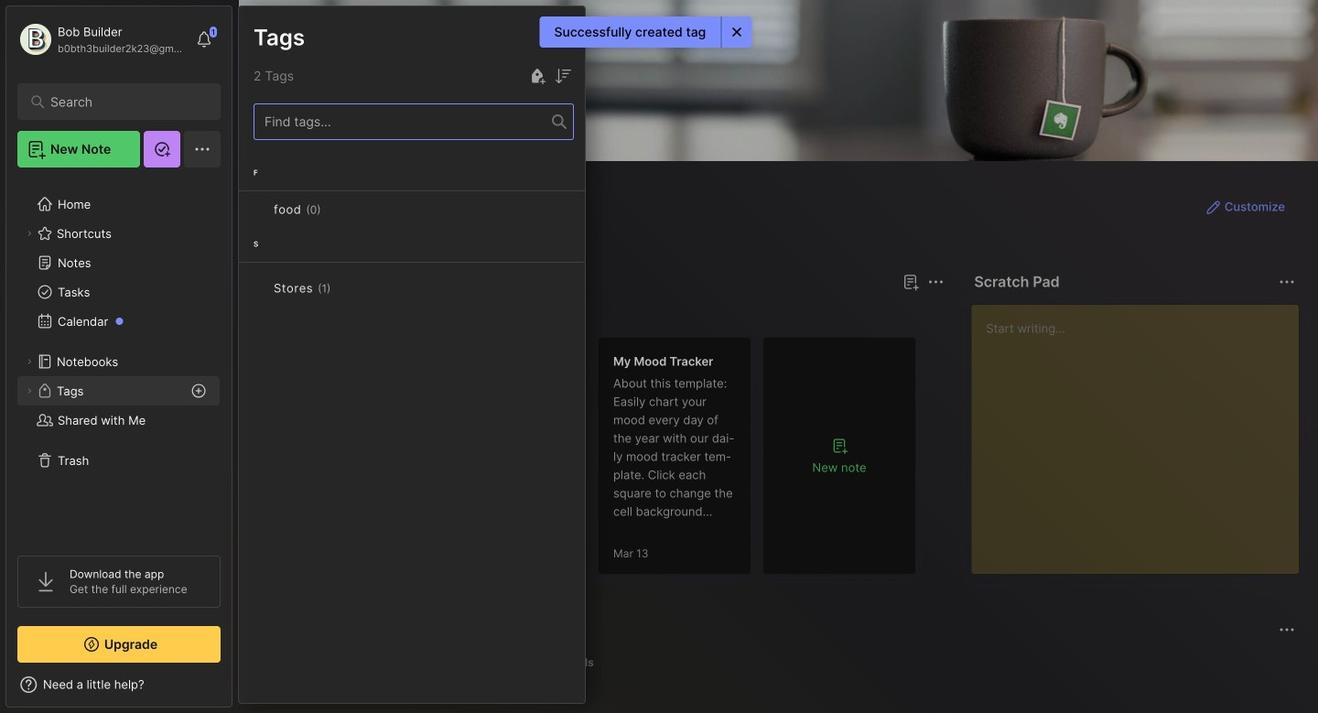 Task type: describe. For each thing, give the bounding box(es) containing it.
create new tag image
[[526, 65, 548, 87]]

Account field
[[17, 21, 187, 58]]

click to collapse image
[[231, 679, 245, 701]]

none search field inside main 'element'
[[50, 91, 196, 113]]

sort options image
[[552, 65, 574, 87]]

Start writing… text field
[[986, 305, 1298, 559]]

Tag actions field
[[331, 279, 360, 298]]

expand notebooks image
[[24, 356, 35, 367]]

Sort field
[[552, 65, 574, 87]]

0 horizontal spatial tab
[[333, 304, 407, 326]]

2 horizontal spatial tab
[[551, 652, 602, 674]]

WHAT'S NEW field
[[6, 670, 232, 700]]



Task type: locate. For each thing, give the bounding box(es) containing it.
1 vertical spatial row group
[[268, 337, 928, 586]]

tag actions image
[[331, 281, 360, 296]]

tab
[[333, 304, 407, 326], [496, 652, 544, 674], [551, 652, 602, 674]]

tab list
[[272, 652, 1293, 674]]

1 horizontal spatial tab
[[496, 652, 544, 674]]

0 vertical spatial row group
[[239, 155, 585, 332]]

tree inside main 'element'
[[6, 179, 232, 539]]

None search field
[[50, 91, 196, 113]]

main element
[[0, 0, 238, 713]]

Search text field
[[50, 93, 196, 111]]

alert
[[540, 16, 752, 48]]

row group
[[239, 155, 585, 332], [268, 337, 928, 586]]

expand tags image
[[24, 385, 35, 396]]

Find tags… text field
[[255, 109, 552, 134]]

tree
[[6, 179, 232, 539]]



Task type: vqa. For each thing, say whether or not it's contained in the screenshot.
2nd 'More Actions' icon from right
no



